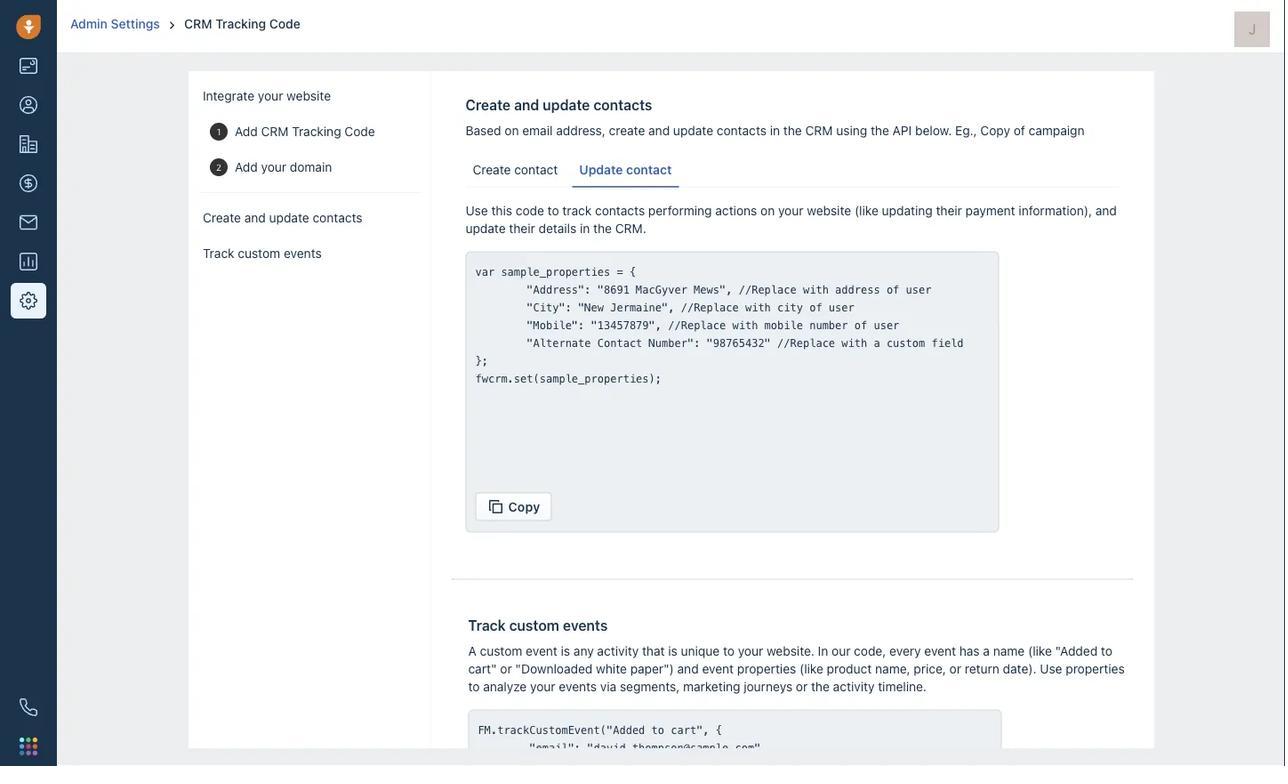 Task type: vqa. For each thing, say whether or not it's contained in the screenshot.
the Create to the middle
yes



Task type: describe. For each thing, give the bounding box(es) containing it.
phone image
[[20, 698, 37, 716]]

2 horizontal spatial crm
[[805, 123, 833, 138]]

1 vertical spatial code
[[344, 124, 375, 139]]

and up email
[[514, 97, 539, 113]]

and inside a custom event is any activity that is unique to your website. in our code, every event has a name (like "added to cart" or "downloaded white paper") and event properties (like product name, price, or return date). use properties to analyze your events via segments, marketing journeys or the activity timeline.
[[677, 661, 699, 676]]

the left "using"
[[783, 123, 802, 138]]

to right "added
[[1101, 643, 1112, 658]]

1 horizontal spatial in
[[770, 123, 780, 138]]

2 vertical spatial (like
[[799, 661, 823, 676]]

0 horizontal spatial event
[[526, 643, 557, 658]]

integrate your website
[[202, 89, 331, 103]]

code
[[515, 203, 544, 218]]

domain
[[289, 160, 332, 174]]

events inside a custom event is any activity that is unique to your website. in our code, every event has a name (like "added to cart" or "downloaded white paper") and event properties (like product name, price, or return date). use properties to analyze your events via segments, marketing journeys or the activity timeline.
[[559, 679, 597, 694]]

contacts inside use this code to track contacts performing actions on your website (like updating their payment information), and update  their details in the crm.
[[595, 203, 645, 218]]

crm.
[[615, 221, 646, 235]]

track
[[562, 203, 591, 218]]

performing
[[648, 203, 712, 218]]

segments,
[[620, 679, 680, 694]]

return
[[965, 661, 999, 676]]

eg.,
[[955, 123, 977, 138]]

1 horizontal spatial create and update contacts
[[465, 97, 652, 113]]

journeys
[[744, 679, 792, 694]]

website.
[[766, 643, 814, 658]]

every
[[889, 643, 921, 658]]

contacts down domain on the left of the page
[[312, 210, 362, 225]]

2 vertical spatial create
[[202, 210, 241, 225]]

use this code to track contacts performing actions on your website (like updating their payment information), and update  their details in the crm.
[[465, 203, 1117, 235]]

your up journeys
[[738, 643, 763, 658]]

based
[[465, 123, 501, 138]]

your right "integrate"
[[257, 89, 283, 103]]

admin settings
[[70, 16, 160, 31]]

1 vertical spatial track custom events
[[468, 617, 607, 633]]

admin settings link
[[70, 16, 163, 31]]

1 vertical spatial events
[[563, 617, 607, 633]]

a
[[983, 643, 990, 658]]

the left api at the top right of the page
[[871, 123, 889, 138]]

and inside use this code to track contacts performing actions on your website (like updating their payment information), and update  their details in the crm.
[[1095, 203, 1117, 218]]

that
[[642, 643, 665, 658]]

email
[[522, 123, 552, 138]]

campaign
[[1029, 123, 1085, 138]]

our
[[831, 643, 850, 658]]

via
[[600, 679, 616, 694]]

1 vertical spatial activity
[[833, 679, 875, 694]]

0 horizontal spatial on
[[504, 123, 519, 138]]

update inside use this code to track contacts performing actions on your website (like updating their payment information), and update  their details in the crm.
[[465, 221, 505, 235]]

1 is from the left
[[561, 643, 570, 658]]

in inside use this code to track contacts performing actions on your website (like updating their payment information), and update  their details in the crm.
[[580, 221, 590, 235]]

marketing
[[683, 679, 740, 694]]

create for based
[[465, 97, 510, 113]]

in
[[818, 643, 828, 658]]

payment
[[965, 203, 1015, 218]]

0 vertical spatial track custom events
[[202, 246, 321, 261]]

add for add crm tracking code
[[234, 124, 257, 139]]

1 properties from the left
[[737, 661, 796, 676]]

settings
[[111, 16, 160, 31]]

"added
[[1055, 643, 1098, 658]]

create for update
[[472, 162, 511, 177]]

name,
[[875, 661, 910, 676]]

update right create at the top of the page
[[673, 123, 713, 138]]

0 horizontal spatial create and update contacts
[[202, 210, 362, 225]]

actions
[[715, 203, 757, 218]]

paper")
[[630, 661, 674, 676]]

update down add your domain
[[269, 210, 309, 225]]

to down cart"
[[468, 679, 480, 694]]



Task type: locate. For each thing, give the bounding box(es) containing it.
contact
[[514, 162, 558, 177], [626, 162, 672, 177]]

copy button
[[475, 492, 552, 521]]

events
[[283, 246, 321, 261], [563, 617, 607, 633], [559, 679, 597, 694]]

activity up white
[[597, 643, 639, 658]]

the left crm.
[[593, 221, 612, 235]]

update up address,
[[542, 97, 590, 113]]

0 vertical spatial (like
[[855, 203, 878, 218]]

create and update contacts
[[465, 97, 652, 113], [202, 210, 362, 225]]

2 horizontal spatial or
[[949, 661, 961, 676]]

2 vertical spatial custom
[[480, 643, 522, 658]]

and down add your domain
[[244, 210, 265, 225]]

contacts up crm.
[[595, 203, 645, 218]]

2
[[216, 162, 221, 172]]

add crm tracking code
[[234, 124, 375, 139]]

0 horizontal spatial (like
[[799, 661, 823, 676]]

0 vertical spatial create
[[465, 97, 510, 113]]

your inside use this code to track contacts performing actions on your website (like updating their payment information), and update  their details in the crm.
[[778, 203, 803, 218]]

2 horizontal spatial (like
[[1028, 643, 1052, 658]]

1 add from the top
[[234, 124, 257, 139]]

update contact
[[579, 162, 672, 177]]

create up based
[[465, 97, 510, 113]]

contact for create contact
[[514, 162, 558, 177]]

admin
[[70, 16, 108, 31]]

use left this
[[465, 203, 488, 218]]

their left payment
[[936, 203, 962, 218]]

this
[[491, 203, 512, 218]]

crm
[[184, 16, 212, 31], [805, 123, 833, 138], [261, 124, 288, 139]]

events down domain on the left of the page
[[283, 246, 321, 261]]

1 horizontal spatial contact
[[626, 162, 672, 177]]

a custom event is any activity that is unique to your website. in our code, every event has a name (like "added to cart" or "downloaded white paper") and event properties (like product name, price, or return date). use properties to analyze your events via segments, marketing journeys or the activity timeline.
[[468, 643, 1125, 694]]

0 horizontal spatial contact
[[514, 162, 558, 177]]

white
[[596, 661, 627, 676]]

price,
[[914, 661, 946, 676]]

events down "downloaded
[[559, 679, 597, 694]]

1 horizontal spatial (like
[[855, 203, 878, 218]]

website
[[286, 89, 331, 103], [807, 203, 851, 218]]

2 is from the left
[[668, 643, 677, 658]]

add for add your domain
[[234, 160, 257, 174]]

0 vertical spatial copy
[[980, 123, 1010, 138]]

on inside use this code to track contacts performing actions on your website (like updating their payment information), and update  their details in the crm.
[[760, 203, 775, 218]]

0 vertical spatial custom
[[237, 246, 280, 261]]

"downloaded
[[515, 661, 592, 676]]

2 properties from the left
[[1066, 661, 1125, 676]]

1 horizontal spatial on
[[760, 203, 775, 218]]

is
[[561, 643, 570, 658], [668, 643, 677, 658]]

0 horizontal spatial track
[[202, 246, 234, 261]]

1 horizontal spatial copy
[[980, 123, 1010, 138]]

0 horizontal spatial or
[[500, 661, 512, 676]]

0 vertical spatial create and update contacts
[[465, 97, 652, 113]]

add your domain
[[234, 160, 332, 174]]

the down the product
[[811, 679, 830, 694]]

0 horizontal spatial properties
[[737, 661, 796, 676]]

1 vertical spatial tracking
[[292, 124, 341, 139]]

create down based
[[472, 162, 511, 177]]

tracking up "integrate"
[[216, 16, 266, 31]]

on right actions at the right of the page
[[760, 203, 775, 218]]

below.
[[915, 123, 952, 138]]

event up marketing
[[702, 661, 734, 676]]

has
[[959, 643, 980, 658]]

1 vertical spatial track
[[468, 617, 505, 633]]

0 horizontal spatial copy
[[508, 499, 540, 514]]

0 horizontal spatial tracking
[[216, 16, 266, 31]]

address,
[[556, 123, 605, 138]]

name
[[993, 643, 1025, 658]]

code,
[[854, 643, 886, 658]]

contacts up actions at the right of the page
[[717, 123, 766, 138]]

updating
[[882, 203, 933, 218]]

(like inside use this code to track contacts performing actions on your website (like updating their payment information), and update  their details in the crm.
[[855, 203, 878, 218]]

and down unique
[[677, 661, 699, 676]]

api
[[892, 123, 912, 138]]

details
[[538, 221, 576, 235]]

to inside use this code to track contacts performing actions on your website (like updating their payment information), and update  their details in the crm.
[[547, 203, 559, 218]]

crm down integrate your website
[[261, 124, 288, 139]]

or right journeys
[[796, 679, 808, 694]]

1 horizontal spatial website
[[807, 203, 851, 218]]

your down "downloaded
[[530, 679, 555, 694]]

0 vertical spatial in
[[770, 123, 780, 138]]

1 horizontal spatial activity
[[833, 679, 875, 694]]

2 horizontal spatial event
[[924, 643, 956, 658]]

create
[[609, 123, 645, 138]]

create contact
[[472, 162, 558, 177]]

or up the analyze
[[500, 661, 512, 676]]

events up any
[[563, 617, 607, 633]]

is left any
[[561, 643, 570, 658]]

contacts up create at the top of the page
[[593, 97, 652, 113]]

0 vertical spatial events
[[283, 246, 321, 261]]

1 horizontal spatial use
[[1040, 661, 1062, 676]]

track
[[202, 246, 234, 261], [468, 617, 505, 633]]

analyze
[[483, 679, 527, 694]]

1 horizontal spatial code
[[344, 124, 375, 139]]

0 vertical spatial tracking
[[216, 16, 266, 31]]

in left "using"
[[770, 123, 780, 138]]

(like
[[855, 203, 878, 218], [1028, 643, 1052, 658], [799, 661, 823, 676]]

1 horizontal spatial properties
[[1066, 661, 1125, 676]]

0 vertical spatial add
[[234, 124, 257, 139]]

1 horizontal spatial event
[[702, 661, 734, 676]]

your left domain on the left of the page
[[261, 160, 286, 174]]

crm tracking code
[[184, 16, 301, 31]]

0 horizontal spatial activity
[[597, 643, 639, 658]]

code
[[269, 16, 301, 31], [344, 124, 375, 139]]

1 vertical spatial create
[[472, 162, 511, 177]]

add
[[234, 124, 257, 139], [234, 160, 257, 174]]

their down 'code'
[[509, 221, 535, 235]]

cart"
[[468, 661, 496, 676]]

or
[[500, 661, 512, 676], [949, 661, 961, 676], [796, 679, 808, 694]]

and right information),
[[1095, 203, 1117, 218]]

1
[[216, 126, 221, 137]]

2 contact from the left
[[626, 162, 672, 177]]

website left updating
[[807, 203, 851, 218]]

any
[[573, 643, 594, 658]]

track custom events up "downloaded
[[468, 617, 607, 633]]

copy inside "button"
[[508, 499, 540, 514]]

0 horizontal spatial code
[[269, 16, 301, 31]]

create and update contacts down add your domain
[[202, 210, 362, 225]]

properties
[[737, 661, 796, 676], [1066, 661, 1125, 676]]

0 vertical spatial use
[[465, 203, 488, 218]]

in down track
[[580, 221, 590, 235]]

0 vertical spatial their
[[936, 203, 962, 218]]

is right that
[[668, 643, 677, 658]]

0 vertical spatial on
[[504, 123, 519, 138]]

properties down "added
[[1066, 661, 1125, 676]]

using
[[836, 123, 867, 138]]

1 vertical spatial their
[[509, 221, 535, 235]]

information),
[[1019, 203, 1092, 218]]

properties up journeys
[[737, 661, 796, 676]]

tracking
[[216, 16, 266, 31], [292, 124, 341, 139]]

copy
[[980, 123, 1010, 138], [508, 499, 540, 514]]

activity down the product
[[833, 679, 875, 694]]

1 horizontal spatial crm
[[261, 124, 288, 139]]

track up a
[[468, 617, 505, 633]]

tracking up domain on the left of the page
[[292, 124, 341, 139]]

use down "added
[[1040, 661, 1062, 676]]

in
[[770, 123, 780, 138], [580, 221, 590, 235]]

0 vertical spatial code
[[269, 16, 301, 31]]

phone element
[[11, 690, 46, 725]]

1 vertical spatial (like
[[1028, 643, 1052, 658]]

1 horizontal spatial track
[[468, 617, 505, 633]]

use
[[465, 203, 488, 218], [1040, 661, 1062, 676]]

0 horizontal spatial crm
[[184, 16, 212, 31]]

your right actions at the right of the page
[[778, 203, 803, 218]]

crm left "using"
[[805, 123, 833, 138]]

0 vertical spatial activity
[[597, 643, 639, 658]]

1 vertical spatial custom
[[509, 617, 559, 633]]

track down 2
[[202, 246, 234, 261]]

1 vertical spatial create and update contacts
[[202, 210, 362, 225]]

the
[[783, 123, 802, 138], [871, 123, 889, 138], [593, 221, 612, 235], [811, 679, 830, 694]]

event
[[526, 643, 557, 658], [924, 643, 956, 658], [702, 661, 734, 676]]

or down has
[[949, 661, 961, 676]]

1 vertical spatial in
[[580, 221, 590, 235]]

integrate
[[202, 89, 254, 103]]

1 horizontal spatial tracking
[[292, 124, 341, 139]]

1 horizontal spatial their
[[936, 203, 962, 218]]

website inside use this code to track contacts performing actions on your website (like updating their payment information), and update  their details in the crm.
[[807, 203, 851, 218]]

create
[[465, 97, 510, 113], [472, 162, 511, 177], [202, 210, 241, 225]]

use inside a custom event is any activity that is unique to your website. in our code, every event has a name (like "added to cart" or "downloaded white paper") and event properties (like product name, price, or return date). use properties to analyze your events via segments, marketing journeys or the activity timeline.
[[1040, 661, 1062, 676]]

crm right settings
[[184, 16, 212, 31]]

create and update contacts up email
[[465, 97, 652, 113]]

a
[[468, 643, 476, 658]]

contact for update contact
[[626, 162, 672, 177]]

0 horizontal spatial is
[[561, 643, 570, 658]]

(like left updating
[[855, 203, 878, 218]]

to up details on the left
[[547, 203, 559, 218]]

1 horizontal spatial is
[[668, 643, 677, 658]]

None text field
[[475, 263, 989, 476], [478, 721, 992, 766], [475, 263, 989, 476], [478, 721, 992, 766]]

on left email
[[504, 123, 519, 138]]

1 contact from the left
[[514, 162, 558, 177]]

create down 2
[[202, 210, 241, 225]]

1 horizontal spatial or
[[796, 679, 808, 694]]

2 add from the top
[[234, 160, 257, 174]]

website up the add crm tracking code
[[286, 89, 331, 103]]

event up price,
[[924, 643, 956, 658]]

2 vertical spatial events
[[559, 679, 597, 694]]

the inside a custom event is any activity that is unique to your website. in our code, every event has a name (like "added to cart" or "downloaded white paper") and event properties (like product name, price, or return date). use properties to analyze your events via segments, marketing journeys or the activity timeline.
[[811, 679, 830, 694]]

0 horizontal spatial their
[[509, 221, 535, 235]]

and
[[514, 97, 539, 113], [648, 123, 670, 138], [1095, 203, 1117, 218], [244, 210, 265, 225], [677, 661, 699, 676]]

0 vertical spatial website
[[286, 89, 331, 103]]

contact down create at the top of the page
[[626, 162, 672, 177]]

update
[[542, 97, 590, 113], [673, 123, 713, 138], [269, 210, 309, 225], [465, 221, 505, 235]]

contacts
[[593, 97, 652, 113], [717, 123, 766, 138], [595, 203, 645, 218], [312, 210, 362, 225]]

1 vertical spatial add
[[234, 160, 257, 174]]

activity
[[597, 643, 639, 658], [833, 679, 875, 694]]

(like down the in at the bottom of the page
[[799, 661, 823, 676]]

of
[[1014, 123, 1025, 138]]

timeline.
[[878, 679, 927, 694]]

date).
[[1003, 661, 1037, 676]]

update
[[579, 162, 623, 177]]

event up "downloaded
[[526, 643, 557, 658]]

the inside use this code to track contacts performing actions on your website (like updating their payment information), and update  their details in the crm.
[[593, 221, 612, 235]]

1 vertical spatial website
[[807, 203, 851, 218]]

and right create at the top of the page
[[648, 123, 670, 138]]

custom
[[237, 246, 280, 261], [509, 617, 559, 633], [480, 643, 522, 658]]

on
[[504, 123, 519, 138], [760, 203, 775, 218]]

0 horizontal spatial track custom events
[[202, 246, 321, 261]]

0 horizontal spatial website
[[286, 89, 331, 103]]

0 horizontal spatial use
[[465, 203, 488, 218]]

product
[[827, 661, 872, 676]]

unique
[[681, 643, 720, 658]]

1 vertical spatial copy
[[508, 499, 540, 514]]

add right 1 on the top
[[234, 124, 257, 139]]

their
[[936, 203, 962, 218], [509, 221, 535, 235]]

update down this
[[465, 221, 505, 235]]

freshworks switcher image
[[20, 738, 37, 755]]

1 horizontal spatial track custom events
[[468, 617, 607, 633]]

0 horizontal spatial in
[[580, 221, 590, 235]]

to
[[547, 203, 559, 218], [723, 643, 734, 658], [1101, 643, 1112, 658], [468, 679, 480, 694]]

to right unique
[[723, 643, 734, 658]]

custom inside a custom event is any activity that is unique to your website. in our code, every event has a name (like "added to cart" or "downloaded white paper") and event properties (like product name, price, or return date). use properties to analyze your events via segments, marketing journeys or the activity timeline.
[[480, 643, 522, 658]]

track custom events down add your domain
[[202, 246, 321, 261]]

your
[[257, 89, 283, 103], [261, 160, 286, 174], [778, 203, 803, 218], [738, 643, 763, 658], [530, 679, 555, 694]]

based on email address, create and update contacts in the crm using the api below. eg., copy of campaign
[[465, 123, 1085, 138]]

contact down email
[[514, 162, 558, 177]]

add right 2
[[234, 160, 257, 174]]

1 vertical spatial use
[[1040, 661, 1062, 676]]

use inside use this code to track contacts performing actions on your website (like updating their payment information), and update  their details in the crm.
[[465, 203, 488, 218]]

0 vertical spatial track
[[202, 246, 234, 261]]

track custom events
[[202, 246, 321, 261], [468, 617, 607, 633]]

(like up date).
[[1028, 643, 1052, 658]]

1 vertical spatial on
[[760, 203, 775, 218]]



